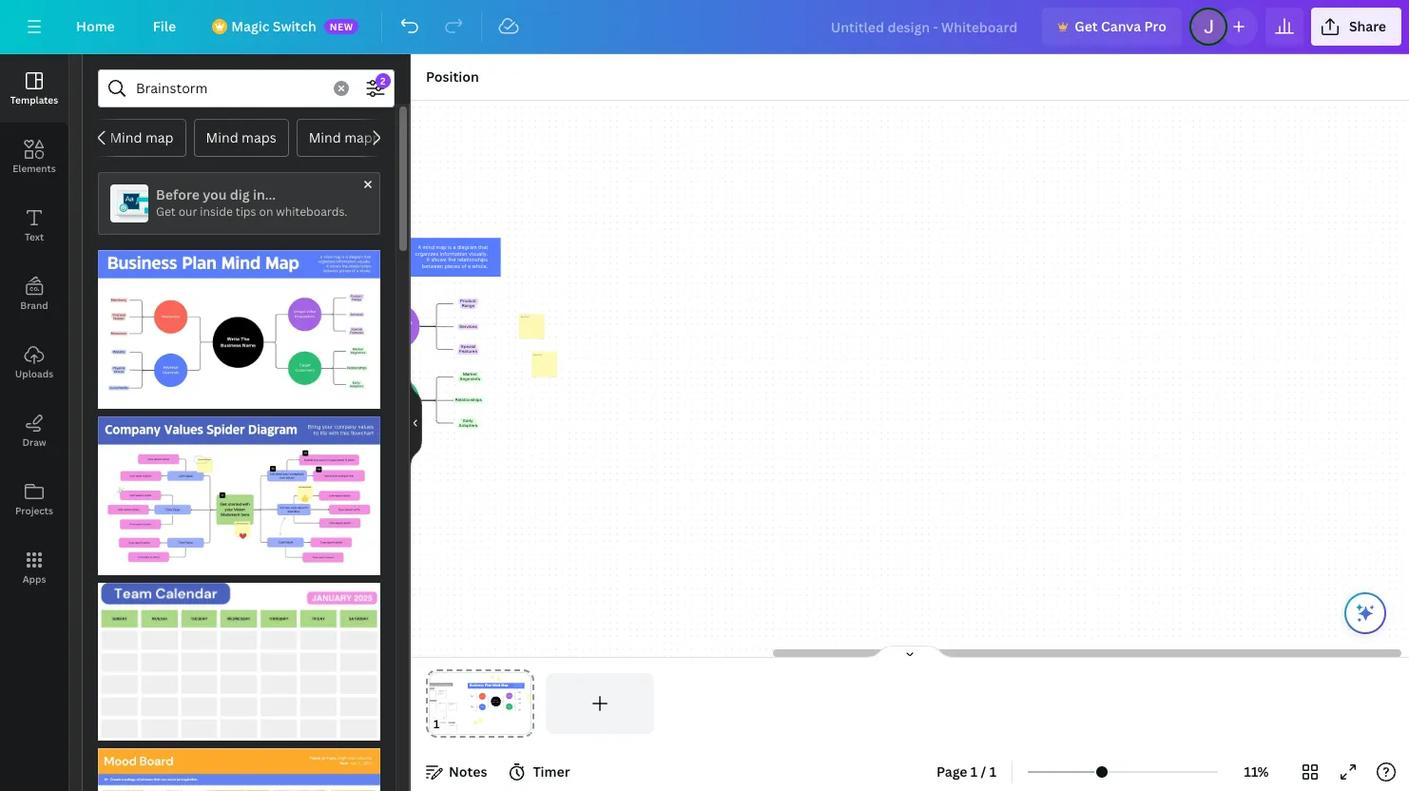 Task type: vqa. For each thing, say whether or not it's contained in the screenshot.


Task type: locate. For each thing, give the bounding box(es) containing it.
get left canva
[[1075, 17, 1098, 35]]

Page title text field
[[448, 715, 456, 734]]

inside
[[200, 204, 233, 220]]

canva assistant image
[[1354, 602, 1377, 625]]

get
[[1075, 17, 1098, 35], [156, 204, 176, 220]]

brand
[[20, 299, 48, 312]]

uploads button
[[0, 328, 68, 397]]

draw button
[[0, 397, 68, 465]]

timer button
[[503, 757, 578, 787]]

mind mapping
[[309, 128, 400, 146]]

diagram
[[457, 244, 477, 250]]

apps
[[22, 573, 46, 586]]

get inside before you dig in... get our inside tips on whiteboards.
[[156, 204, 176, 220]]

a right is
[[453, 244, 456, 250]]

mind left mapping
[[309, 128, 341, 146]]

position button
[[418, 62, 487, 92]]

3 mind from the left
[[309, 128, 341, 146]]

side panel tab list
[[0, 54, 68, 602]]

0 vertical spatial get
[[1075, 17, 1098, 35]]

canva
[[1101, 17, 1141, 35]]

notes
[[449, 763, 487, 781]]

relationships
[[457, 257, 488, 263]]

1 horizontal spatial mind
[[206, 128, 238, 146]]

1 vertical spatial a
[[468, 263, 471, 269]]

segments
[[460, 377, 480, 381]]

0 horizontal spatial mind
[[110, 128, 142, 146]]

1 horizontal spatial map
[[436, 244, 446, 250]]

of
[[462, 263, 467, 269]]

special
[[461, 345, 476, 349]]

mind map button
[[97, 119, 186, 157]]

1 horizontal spatial get
[[1075, 17, 1098, 35]]

0 horizontal spatial get
[[156, 204, 176, 220]]

1 right /
[[990, 763, 997, 781]]

page
[[937, 763, 968, 781]]

mind right elements button
[[110, 128, 142, 146]]

magic
[[231, 17, 270, 35]]

main menu bar
[[0, 0, 1409, 54]]

1 vertical spatial get
[[156, 204, 176, 220]]

relationships
[[455, 398, 482, 402]]

text button
[[0, 191, 68, 260]]

adopters
[[459, 423, 478, 427]]

elements button
[[0, 123, 68, 191]]

mind
[[110, 128, 142, 146], [206, 128, 238, 146], [309, 128, 341, 146]]

product
[[460, 299, 476, 303]]

0 horizontal spatial 1
[[971, 763, 978, 781]]

a right of
[[468, 263, 471, 269]]

mood board brainstorm whiteboard in red white simple style image
[[98, 749, 380, 791]]

2 1 from the left
[[990, 763, 997, 781]]

notes button
[[418, 757, 495, 787]]

special features
[[459, 345, 477, 353]]

0 horizontal spatial map
[[145, 128, 174, 146]]

range
[[462, 304, 475, 308]]

on
[[259, 204, 273, 220]]

Search Whiteboard templates search field
[[136, 70, 322, 107]]

1 mind from the left
[[110, 128, 142, 146]]

11%
[[1244, 763, 1269, 781]]

mind maps button
[[194, 119, 289, 157]]

tips
[[236, 204, 256, 220]]

1
[[971, 763, 978, 781], [990, 763, 997, 781]]

1 horizontal spatial a
[[468, 263, 471, 269]]

0 vertical spatial map
[[145, 128, 174, 146]]

mind maps
[[206, 128, 276, 146]]

switch
[[273, 17, 316, 35]]

uploads
[[15, 367, 53, 380]]

mind left maps
[[206, 128, 238, 146]]

1 left /
[[971, 763, 978, 781]]

1 vertical spatial map
[[436, 244, 446, 250]]

get canva pro button
[[1043, 8, 1182, 46]]

pro
[[1145, 17, 1167, 35]]

map left is
[[436, 244, 446, 250]]

calendar planning whiteboard in blue pink spaced color blocks style group
[[98, 572, 380, 741]]

whiteboards.
[[276, 204, 348, 220]]

11% button
[[1226, 757, 1288, 787]]

map
[[145, 128, 174, 146], [436, 244, 446, 250]]

it
[[427, 257, 430, 263]]

you
[[203, 185, 227, 204]]

visually.
[[469, 250, 488, 256]]

features
[[459, 349, 477, 353]]

0 horizontal spatial a
[[453, 244, 456, 250]]

a
[[418, 244, 421, 250]]

whole.
[[472, 263, 488, 269]]

early adopters
[[459, 418, 478, 427]]

new
[[330, 20, 354, 33]]

pieces
[[445, 263, 460, 269]]

a
[[453, 244, 456, 250], [468, 263, 471, 269]]

information
[[440, 250, 467, 256]]

map inside button
[[145, 128, 174, 146]]

map up the "before"
[[145, 128, 174, 146]]

2 mind from the left
[[206, 128, 238, 146]]

1 horizontal spatial 1
[[990, 763, 997, 781]]

get left our
[[156, 204, 176, 220]]

get canva pro
[[1075, 17, 1167, 35]]

services
[[460, 324, 477, 328]]

mapping
[[344, 128, 400, 146]]

draw
[[22, 436, 46, 449]]

2 horizontal spatial mind
[[309, 128, 341, 146]]

get inside button
[[1075, 17, 1098, 35]]



Task type: describe. For each thing, give the bounding box(es) containing it.
mind map
[[110, 128, 174, 146]]

apps button
[[0, 534, 68, 602]]

Design title text field
[[816, 8, 1035, 46]]

mind for mind maps
[[206, 128, 238, 146]]

is
[[448, 244, 452, 250]]

elements
[[13, 162, 56, 175]]

company values spider diagram brainstorm whiteboard in blue pink lilac spaced color blocks style image
[[98, 417, 380, 576]]

page 1 / 1
[[937, 763, 997, 781]]

page 1 image
[[426, 673, 534, 734]]

text
[[25, 230, 44, 243]]

the
[[448, 257, 456, 263]]

before
[[156, 185, 200, 204]]

map inside a mind map is a diagram that organizes information visually. it shows the relationships between pieces of a whole.
[[436, 244, 446, 250]]

templates
[[10, 93, 58, 107]]

position
[[426, 68, 479, 86]]

0 vertical spatial a
[[453, 244, 456, 250]]

share button
[[1311, 8, 1402, 46]]

projects
[[15, 504, 53, 517]]

timer
[[533, 763, 570, 781]]

home link
[[61, 8, 130, 46]]

home
[[76, 17, 115, 35]]

magic switch
[[231, 17, 316, 35]]

mind for mind map
[[110, 128, 142, 146]]

mind for mind mapping
[[309, 128, 341, 146]]

calendar planning whiteboard in blue pink spaced color blocks style image
[[98, 583, 380, 741]]

mind
[[423, 244, 435, 250]]

our
[[178, 204, 197, 220]]

mind mapping button
[[296, 119, 413, 157]]

mood board brainstorm whiteboard in red white simple style group
[[98, 737, 380, 791]]

projects button
[[0, 465, 68, 534]]

hide pages image
[[865, 645, 956, 660]]

file button
[[138, 8, 191, 46]]

that
[[478, 244, 488, 250]]

file
[[153, 17, 176, 35]]

shows
[[431, 257, 447, 263]]

in...
[[253, 185, 276, 204]]

maps
[[242, 128, 276, 146]]

/
[[981, 763, 987, 781]]

hide image
[[410, 377, 422, 468]]

between
[[422, 263, 443, 269]]

brand button
[[0, 260, 68, 328]]

organizes
[[415, 250, 439, 256]]

before you dig in... get our inside tips on whiteboards.
[[156, 185, 348, 220]]

a mind map is a diagram that organizes information visually. it shows the relationships between pieces of a whole.
[[415, 244, 488, 269]]

business plan mind map brainstorm whiteboard in blue red modern professional style image
[[98, 250, 380, 409]]

company values spider diagram brainstorm whiteboard in blue pink lilac spaced color blocks style group
[[98, 405, 380, 576]]

market segments
[[460, 372, 480, 381]]

share
[[1349, 17, 1387, 35]]

templates button
[[0, 54, 68, 123]]

1 1 from the left
[[971, 763, 978, 781]]

business plan mind map brainstorm whiteboard in blue red modern professional style group
[[98, 239, 380, 409]]

product range
[[460, 299, 476, 308]]

market
[[463, 372, 477, 376]]

early
[[463, 418, 473, 422]]

dig
[[230, 185, 250, 204]]



